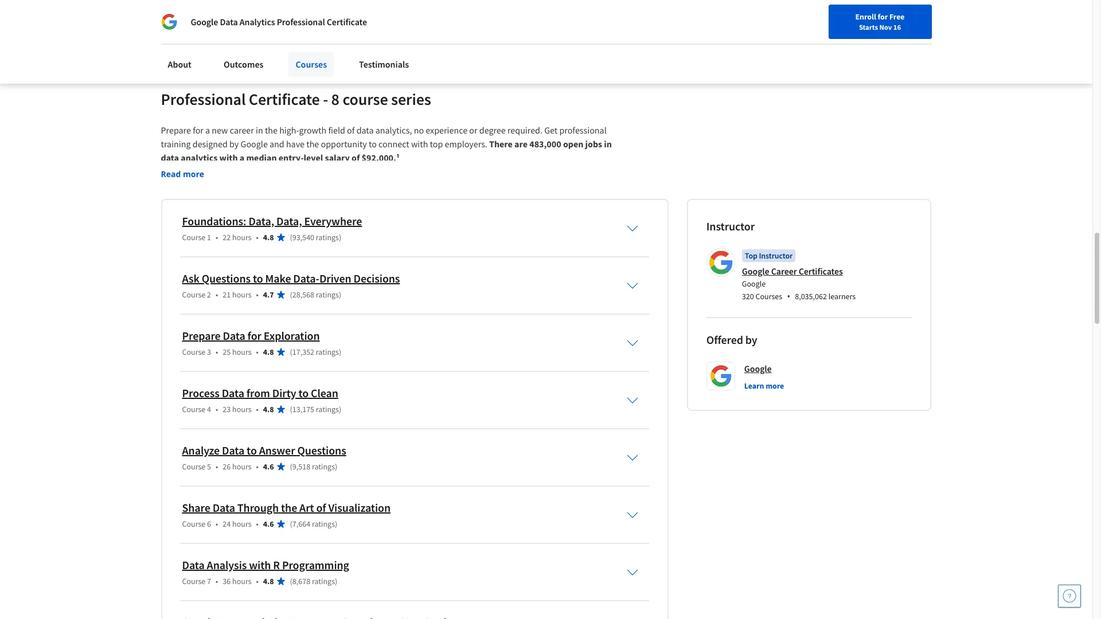 Task type: vqa. For each thing, say whether or not it's contained in the screenshot.
Learning
no



Task type: locate. For each thing, give the bounding box(es) containing it.
career left certificates
[[771, 265, 797, 277]]

2 horizontal spatial in
[[604, 138, 612, 150]]

clean
[[311, 386, 338, 400]]

analytics
[[240, 16, 275, 28]]

certificate left "review" on the left top
[[327, 16, 367, 28]]

0 vertical spatial 4.6
[[263, 462, 274, 472]]

2 course from the top
[[182, 290, 205, 300]]

0 vertical spatial data
[[357, 124, 374, 136]]

more inside button
[[183, 169, 204, 179]]

certificate up high-
[[249, 89, 320, 109]]

6 course from the top
[[182, 519, 205, 529]]

questions up 21
[[202, 271, 251, 286]]

1 vertical spatial by
[[745, 333, 757, 347]]

ratings for the
[[312, 519, 335, 529]]

( for answer
[[290, 462, 292, 472]]

( down share data through the art of visualization
[[290, 519, 292, 529]]

in
[[290, 18, 297, 29], [256, 124, 263, 136], [604, 138, 612, 150]]

1 course from the top
[[182, 232, 205, 243]]

0 horizontal spatial data
[[161, 152, 179, 163]]

to left answer
[[247, 443, 257, 458]]

2 hours from the top
[[232, 290, 252, 300]]

career right new
[[824, 13, 846, 24]]

data up 23
[[222, 386, 244, 400]]

course
[[182, 232, 205, 243], [182, 290, 205, 300], [182, 347, 205, 357], [182, 404, 205, 415], [182, 462, 205, 472], [182, 519, 205, 529], [182, 576, 205, 587]]

the
[[265, 124, 278, 136], [306, 138, 319, 150], [281, 501, 297, 515]]

0 vertical spatial share
[[180, 18, 203, 29]]

( down dirty
[[290, 404, 292, 415]]

( down programming
[[290, 576, 292, 587]]

course for analyze
[[182, 462, 205, 472]]

of right art
[[316, 501, 326, 515]]

english button
[[852, 0, 921, 37]]

professional right media at the top
[[277, 16, 325, 28]]

analytics,
[[375, 124, 412, 136]]

course 5 • 26 hours •
[[182, 462, 259, 472]]

hours right 24
[[232, 519, 252, 529]]

1 vertical spatial of
[[352, 152, 360, 163]]

course for process
[[182, 404, 205, 415]]

with
[[411, 138, 428, 150], [219, 152, 238, 163], [249, 558, 271, 572]]

field
[[328, 124, 345, 136]]

your left performance
[[299, 18, 317, 29]]

with down no
[[411, 138, 428, 150]]

testimonials
[[359, 58, 409, 70]]

2 horizontal spatial with
[[411, 138, 428, 150]]

1 horizontal spatial more
[[766, 381, 784, 391]]

prepare up training
[[161, 124, 191, 136]]

show notifications image
[[938, 14, 951, 28]]

new
[[807, 13, 822, 24]]

google career certificates image
[[708, 250, 733, 275]]

• down the through
[[256, 519, 259, 529]]

8,678
[[292, 576, 310, 587]]

to
[[369, 138, 377, 150], [253, 271, 263, 286], [299, 386, 309, 400], [247, 443, 257, 458]]

4 hours from the top
[[232, 404, 252, 415]]

hours for data
[[232, 576, 252, 587]]

1 horizontal spatial a
[[240, 152, 244, 163]]

median
[[246, 152, 277, 163]]

4.8 for data,
[[263, 232, 274, 243]]

data right it
[[220, 16, 238, 28]]

instructor up google career certificates link
[[759, 251, 793, 261]]

course 3 • 25 hours •
[[182, 347, 259, 357]]

0 vertical spatial courses
[[296, 58, 327, 70]]

1 vertical spatial prepare
[[182, 329, 221, 343]]

data inside prepare for a new career in the high-growth field of data analytics, no experience or degree required. get professional training designed by google and have the opportunity to connect with top employers.
[[357, 124, 374, 136]]

4.8 down process data from dirty to clean
[[263, 404, 274, 415]]

) for prepare data for exploration
[[339, 347, 341, 357]]

courses up -
[[296, 58, 327, 70]]

) right 13,175
[[339, 404, 341, 415]]

ask questions to make data-driven decisions link
[[182, 271, 400, 286]]

career for new
[[824, 13, 846, 24]]

0 vertical spatial with
[[411, 138, 428, 150]]

0 horizontal spatial career
[[771, 265, 797, 277]]

None search field
[[163, 7, 439, 30]]

2 vertical spatial in
[[604, 138, 612, 150]]

1 vertical spatial for
[[193, 124, 204, 136]]

entry-
[[279, 152, 304, 163]]

share data through the art of visualization link
[[182, 501, 391, 515]]

4 4.8 from the top
[[263, 576, 274, 587]]

4.6
[[263, 462, 274, 472], [263, 519, 274, 529]]

high-
[[279, 124, 299, 136]]

level
[[304, 152, 323, 163]]

36
[[223, 576, 231, 587]]

1 vertical spatial more
[[766, 381, 784, 391]]

and inside prepare for a new career in the high-growth field of data analytics, no experience or degree required. get professional training designed by google and have the opportunity to connect with top employers.
[[270, 138, 284, 150]]

in right media at the top
[[290, 18, 297, 29]]

data down training
[[161, 152, 179, 163]]

0 horizontal spatial the
[[265, 124, 278, 136]]

1 vertical spatial career
[[771, 265, 797, 277]]

ratings right 7,664
[[312, 519, 335, 529]]

1 horizontal spatial for
[[248, 329, 261, 343]]

everywhere
[[304, 214, 362, 228]]

data up 25
[[223, 329, 245, 343]]

1 horizontal spatial certificate
[[327, 16, 367, 28]]

career inside the top instructor google career certificates google 320 courses • 8,035,062 learners
[[771, 265, 797, 277]]

share left it
[[180, 18, 203, 29]]

data, up 93,540
[[276, 214, 302, 228]]

a left new
[[205, 124, 210, 136]]

data for process
[[222, 386, 244, 400]]

course left 3
[[182, 347, 205, 357]]

5 ( from the top
[[290, 462, 292, 472]]

1 vertical spatial and
[[270, 138, 284, 150]]

3 hours from the top
[[232, 347, 252, 357]]

salary
[[325, 152, 350, 163]]

4.6 down the through
[[263, 519, 274, 529]]

1 vertical spatial certificate
[[249, 89, 320, 109]]

• down foundations: data, data, everywhere "link"
[[256, 232, 259, 243]]

google down top
[[742, 265, 769, 277]]

93,540
[[292, 232, 314, 243]]

ratings for answer
[[312, 462, 335, 472]]

2 vertical spatial the
[[281, 501, 297, 515]]

analysis
[[207, 558, 247, 572]]

art
[[299, 501, 314, 515]]

0 horizontal spatial more
[[183, 169, 204, 179]]

0 horizontal spatial in
[[256, 124, 263, 136]]

• right 6
[[216, 519, 218, 529]]

prepare for prepare data for exploration
[[182, 329, 221, 343]]

career for google
[[771, 265, 797, 277]]

course 6 • 24 hours •
[[182, 519, 259, 529]]

0 horizontal spatial a
[[205, 124, 210, 136]]

ratings down driven
[[316, 290, 339, 300]]

0 horizontal spatial for
[[193, 124, 204, 136]]

coursera career certificate image
[[715, 0, 906, 64]]

hours for ask
[[232, 290, 252, 300]]

0 horizontal spatial by
[[229, 138, 239, 150]]

for inside enroll for free starts nov 16
[[878, 11, 888, 22]]

data
[[357, 124, 374, 136], [161, 152, 179, 163]]

in for with
[[604, 138, 612, 150]]

dirty
[[272, 386, 296, 400]]

( down foundations: data, data, everywhere
[[290, 232, 292, 243]]

by down career
[[229, 138, 239, 150]]

1 vertical spatial questions
[[297, 443, 346, 458]]

data up 26
[[222, 443, 244, 458]]

professional
[[277, 16, 325, 28], [161, 89, 246, 109]]

data up opportunity
[[357, 124, 374, 136]]

0 vertical spatial a
[[205, 124, 210, 136]]

2 vertical spatial for
[[248, 329, 261, 343]]

• down 'data analysis with r programming'
[[256, 576, 259, 587]]

) down driven
[[339, 290, 341, 300]]

0 vertical spatial for
[[878, 11, 888, 22]]

and left have
[[270, 138, 284, 150]]

1 horizontal spatial data
[[357, 124, 374, 136]]

1 horizontal spatial courses
[[756, 291, 782, 302]]

read
[[161, 169, 181, 179]]

certificates
[[799, 265, 843, 277]]

1 4.8 from the top
[[263, 232, 274, 243]]

6 hours from the top
[[232, 519, 252, 529]]

free
[[889, 11, 905, 22]]

1 vertical spatial share
[[182, 501, 210, 515]]

prepare
[[161, 124, 191, 136], [182, 329, 221, 343]]

experience
[[426, 124, 467, 136]]

course for ask
[[182, 290, 205, 300]]

5 course from the top
[[182, 462, 205, 472]]

2 4.8 from the top
[[263, 347, 274, 357]]

0 vertical spatial questions
[[202, 271, 251, 286]]

there
[[489, 138, 513, 150]]

get
[[544, 124, 558, 136]]

ratings right 9,518
[[312, 462, 335, 472]]

7 hours from the top
[[232, 576, 252, 587]]

• left 4.7
[[256, 290, 259, 300]]

6 ( from the top
[[290, 519, 292, 529]]

no
[[414, 124, 424, 136]]

more for read more
[[183, 169, 204, 179]]

1 vertical spatial in
[[256, 124, 263, 136]]

(
[[290, 232, 292, 243], [290, 290, 292, 300], [290, 347, 292, 357], [290, 404, 292, 415], [290, 462, 292, 472], [290, 519, 292, 529], [290, 576, 292, 587]]

1 horizontal spatial professional
[[277, 16, 325, 28]]

the left high-
[[265, 124, 278, 136]]

nov
[[879, 22, 892, 32]]

• left 8,035,062
[[787, 290, 790, 303]]

ratings right 17,352
[[316, 347, 339, 357]]

0 vertical spatial in
[[290, 18, 297, 29]]

3 ( from the top
[[290, 347, 292, 357]]

4 course from the top
[[182, 404, 205, 415]]

25
[[223, 347, 231, 357]]

5 hours from the top
[[232, 462, 252, 472]]

3 4.8 from the top
[[263, 404, 274, 415]]

4.8 down foundations: data, data, everywhere
[[263, 232, 274, 243]]

• right 3
[[216, 347, 218, 357]]

course for data
[[182, 576, 205, 587]]

2 vertical spatial with
[[249, 558, 271, 572]]

4.6 down analyze data to answer questions "link"
[[263, 462, 274, 472]]

• right 1
[[216, 232, 218, 243]]

courses
[[296, 58, 327, 70], [756, 291, 782, 302]]

for inside prepare for a new career in the high-growth field of data analytics, no experience or degree required. get professional training designed by google and have the opportunity to connect with top employers.
[[193, 124, 204, 136]]

offered
[[706, 333, 743, 347]]

• down 'from' in the bottom left of the page
[[256, 404, 259, 415]]

1 horizontal spatial career
[[824, 13, 846, 24]]

2 vertical spatial of
[[316, 501, 326, 515]]

1 horizontal spatial instructor
[[759, 251, 793, 261]]

prepare data for exploration link
[[182, 329, 320, 343]]

series
[[391, 89, 431, 109]]

and right media at the top
[[273, 18, 288, 29]]

1 horizontal spatial your
[[791, 13, 806, 24]]

0 vertical spatial prepare
[[161, 124, 191, 136]]

data for prepare
[[223, 329, 245, 343]]

more down analytics
[[183, 169, 204, 179]]

hours right '22'
[[232, 232, 252, 243]]

hours
[[232, 232, 252, 243], [232, 290, 252, 300], [232, 347, 252, 357], [232, 404, 252, 415], [232, 462, 252, 472], [232, 519, 252, 529], [232, 576, 252, 587]]

( down "exploration"
[[290, 347, 292, 357]]

0 horizontal spatial with
[[219, 152, 238, 163]]

2 horizontal spatial the
[[306, 138, 319, 150]]

0 vertical spatial career
[[824, 13, 846, 24]]

a left median
[[240, 152, 244, 163]]

0 vertical spatial more
[[183, 169, 204, 179]]

instructor
[[706, 219, 755, 233], [759, 251, 793, 261]]

to up the $92,000.¹ on the left
[[369, 138, 377, 150]]

0 vertical spatial professional
[[277, 16, 325, 28]]

courses right 320
[[756, 291, 782, 302]]

data, up course 1 • 22 hours •
[[249, 214, 274, 228]]

for for prepare
[[193, 124, 204, 136]]

to left make
[[253, 271, 263, 286]]

( for the
[[290, 519, 292, 529]]

with left the r
[[249, 558, 271, 572]]

the left art
[[281, 501, 297, 515]]

1 vertical spatial data
[[161, 152, 179, 163]]

) down programming
[[335, 576, 337, 587]]

prepare inside prepare for a new career in the high-growth field of data analytics, no experience or degree required. get professional training designed by google and have the opportunity to connect with top employers.
[[161, 124, 191, 136]]

course left the 4
[[182, 404, 205, 415]]

ratings for r
[[312, 576, 335, 587]]

1 ( from the top
[[290, 232, 292, 243]]

data-
[[293, 271, 319, 286]]

1 horizontal spatial with
[[249, 558, 271, 572]]

for left "exploration"
[[248, 329, 261, 343]]

0 vertical spatial the
[[265, 124, 278, 136]]

4.8 down 'data analysis with r programming'
[[263, 576, 274, 587]]

) down everywhere
[[339, 232, 341, 243]]

0 horizontal spatial courses
[[296, 58, 327, 70]]

13,175
[[292, 404, 314, 415]]

hours for foundations:
[[232, 232, 252, 243]]

questions up the ( 9,518 ratings )
[[297, 443, 346, 458]]

2 ( from the top
[[290, 290, 292, 300]]

0 vertical spatial instructor
[[706, 219, 755, 233]]

english
[[873, 13, 900, 24]]

course left 6
[[182, 519, 205, 529]]

• inside the top instructor google career certificates google 320 courses • 8,035,062 learners
[[787, 290, 790, 303]]

0 horizontal spatial professional
[[161, 89, 246, 109]]

of
[[347, 124, 355, 136], [352, 152, 360, 163], [316, 501, 326, 515]]

hours right 36
[[232, 576, 252, 587]]

course left 1
[[182, 232, 205, 243]]

more right learn
[[766, 381, 784, 391]]

performance
[[318, 18, 368, 29]]

1 vertical spatial the
[[306, 138, 319, 150]]

ratings down everywhere
[[316, 232, 339, 243]]

1 horizontal spatial questions
[[297, 443, 346, 458]]

1 horizontal spatial by
[[745, 333, 757, 347]]

of inside prepare for a new career in the high-growth field of data analytics, no experience or degree required. get professional training designed by google and have the opportunity to connect with top employers.
[[347, 124, 355, 136]]

learn
[[744, 381, 764, 391]]

more inside button
[[766, 381, 784, 391]]

on
[[212, 18, 222, 29]]

media
[[247, 18, 272, 29]]

0 horizontal spatial data,
[[249, 214, 274, 228]]

required.
[[508, 124, 543, 136]]

1 horizontal spatial data,
[[276, 214, 302, 228]]

17,352
[[292, 347, 314, 357]]

by right offered
[[745, 333, 757, 347]]

1 vertical spatial with
[[219, 152, 238, 163]]

ratings down the clean
[[316, 404, 339, 415]]

hours right 23
[[232, 404, 252, 415]]

in right career
[[256, 124, 263, 136]]

google inside prepare for a new career in the high-growth field of data analytics, no experience or degree required. get professional training designed by google and have the opportunity to connect with top employers.
[[241, 138, 268, 150]]

1 hours from the top
[[232, 232, 252, 243]]

1 4.6 from the top
[[263, 462, 274, 472]]

in inside prepare for a new career in the high-growth field of data analytics, no experience or degree required. get professional training designed by google and have the opportunity to connect with top employers.
[[256, 124, 263, 136]]

decisions
[[354, 271, 400, 286]]

1 vertical spatial a
[[240, 152, 244, 163]]

data up 24
[[213, 501, 235, 515]]

social
[[223, 18, 246, 29]]

in inside there are 483,000 open jobs in data analytics with a median entry-level salary of $92,000.¹
[[604, 138, 612, 150]]

the down growth
[[306, 138, 319, 150]]

career
[[824, 13, 846, 24], [771, 265, 797, 277]]

0 horizontal spatial instructor
[[706, 219, 755, 233]]

google up median
[[241, 138, 268, 150]]

with inside prepare for a new career in the high-growth field of data analytics, no experience or degree required. get professional training designed by google and have the opportunity to connect with top employers.
[[411, 138, 428, 150]]

hours right 26
[[232, 462, 252, 472]]

7 course from the top
[[182, 576, 205, 587]]

) right 17,352
[[339, 347, 341, 357]]

0 vertical spatial of
[[347, 124, 355, 136]]

( 7,664 ratings )
[[290, 519, 337, 529]]

course
[[343, 89, 388, 109]]

2 horizontal spatial for
[[878, 11, 888, 22]]

1 vertical spatial instructor
[[759, 251, 793, 261]]

driven
[[319, 271, 351, 286]]

1 vertical spatial 4.6
[[263, 519, 274, 529]]

-
[[323, 89, 328, 109]]

from
[[247, 386, 270, 400]]

0 vertical spatial and
[[273, 18, 288, 29]]

for up nov
[[878, 11, 888, 22]]

2 4.6 from the top
[[263, 519, 274, 529]]

exploration
[[264, 329, 320, 343]]

0 vertical spatial by
[[229, 138, 239, 150]]

( down answer
[[290, 462, 292, 472]]

7 ( from the top
[[290, 576, 292, 587]]

prepare up 3
[[182, 329, 221, 343]]

0 horizontal spatial questions
[[202, 271, 251, 286]]

data for google
[[220, 16, 238, 28]]

find your new career link
[[768, 11, 852, 26]]

jobs
[[585, 138, 602, 150]]

hours right 21
[[232, 290, 252, 300]]

instructor up top
[[706, 219, 755, 233]]

• right 7
[[216, 576, 218, 587]]

ratings
[[316, 232, 339, 243], [316, 290, 339, 300], [316, 347, 339, 357], [316, 404, 339, 415], [312, 462, 335, 472], [312, 519, 335, 529], [312, 576, 335, 587]]

of right field
[[347, 124, 355, 136]]

find your new career
[[774, 13, 846, 24]]

growth
[[299, 124, 326, 136]]

course left 2
[[182, 290, 205, 300]]

9,518
[[292, 462, 310, 472]]

) for share data through the art of visualization
[[335, 519, 337, 529]]

3 course from the top
[[182, 347, 205, 357]]

share up 6
[[182, 501, 210, 515]]

1 vertical spatial courses
[[756, 291, 782, 302]]

( 8,678 ratings )
[[290, 576, 337, 587]]

google left 'social'
[[191, 16, 218, 28]]

have
[[286, 138, 305, 150]]

4 ( from the top
[[290, 404, 292, 415]]



Task type: describe. For each thing, give the bounding box(es) containing it.
hours for analyze
[[232, 462, 252, 472]]

) for ask questions to make data-driven decisions
[[339, 290, 341, 300]]

more for learn more
[[766, 381, 784, 391]]

( for exploration
[[290, 347, 292, 357]]

4.6 for to
[[263, 462, 274, 472]]

22
[[223, 232, 231, 243]]

share it on social media and in your performance review
[[180, 18, 395, 29]]

google up learn
[[744, 363, 772, 374]]

to up 13,175
[[299, 386, 309, 400]]

find
[[774, 13, 789, 24]]

prepare for prepare for a new career in the high-growth field of data analytics, no experience or degree required. get professional training designed by google and have the opportunity to connect with top employers.
[[161, 124, 191, 136]]

) for analyze data to answer questions
[[335, 462, 337, 472]]

1 vertical spatial professional
[[161, 89, 246, 109]]

in for growth
[[256, 124, 263, 136]]

through
[[237, 501, 279, 515]]

new
[[212, 124, 228, 136]]

2 data, from the left
[[276, 214, 302, 228]]

a inside there are 483,000 open jobs in data analytics with a median entry-level salary of $92,000.¹
[[240, 152, 244, 163]]

it
[[204, 18, 210, 29]]

• right the 4
[[216, 404, 218, 415]]

1 data, from the left
[[249, 214, 274, 228]]

starts
[[859, 22, 878, 32]]

for for enroll
[[878, 11, 888, 22]]

( for r
[[290, 576, 292, 587]]

ask
[[182, 271, 199, 286]]

ratings for everywhere
[[316, 232, 339, 243]]

• right 5
[[216, 462, 218, 472]]

• down analyze data to answer questions "link"
[[256, 462, 259, 472]]

7,664
[[292, 519, 310, 529]]

career
[[230, 124, 254, 136]]

1 horizontal spatial in
[[290, 18, 297, 29]]

483,000
[[529, 138, 561, 150]]

r
[[273, 558, 280, 572]]

learners
[[829, 291, 856, 302]]

21
[[223, 290, 231, 300]]

( 17,352 ratings )
[[290, 347, 341, 357]]

data for share
[[213, 501, 235, 515]]

1 horizontal spatial the
[[281, 501, 297, 515]]

top
[[430, 138, 443, 150]]

( 28,568 ratings )
[[290, 290, 341, 300]]

data inside there are 483,000 open jobs in data analytics with a median entry-level salary of $92,000.¹
[[161, 152, 179, 163]]

( for dirty
[[290, 404, 292, 415]]

process data from dirty to clean link
[[182, 386, 338, 400]]

enroll for free starts nov 16
[[855, 11, 905, 32]]

or
[[469, 124, 477, 136]]

google data analytics professional certificate
[[191, 16, 367, 28]]

foundations:
[[182, 214, 246, 228]]

read more button
[[161, 168, 204, 180]]

( 9,518 ratings )
[[290, 462, 337, 472]]

learn more
[[744, 381, 784, 391]]

( for make
[[290, 290, 292, 300]]

0 horizontal spatial your
[[299, 18, 317, 29]]

courses inside the top instructor google career certificates google 320 courses • 8,035,062 learners
[[756, 291, 782, 302]]

) for foundations: data, data, everywhere
[[339, 232, 341, 243]]

connect
[[379, 138, 409, 150]]

make
[[265, 271, 291, 286]]

320
[[742, 291, 754, 302]]

prepare for a new career in the high-growth field of data analytics, no experience or degree required. get professional training designed by google and have the opportunity to connect with top employers.
[[161, 124, 608, 150]]

course 2 • 21 hours •
[[182, 290, 259, 300]]

course 4 • 23 hours •
[[182, 404, 259, 415]]

16
[[893, 22, 901, 32]]

of inside there are 483,000 open jobs in data analytics with a median entry-level salary of $92,000.¹
[[352, 152, 360, 163]]

ratings for make
[[316, 290, 339, 300]]

review
[[370, 18, 395, 29]]

data up "course 7 • 36 hours •"
[[182, 558, 205, 572]]

opportunity
[[321, 138, 367, 150]]

open
[[563, 138, 583, 150]]

0 vertical spatial certificate
[[327, 16, 367, 28]]

course for foundations:
[[182, 232, 205, 243]]

7
[[207, 576, 211, 587]]

share for share it on social media and in your performance review
[[180, 18, 203, 29]]

ratings for exploration
[[316, 347, 339, 357]]

designed
[[193, 138, 228, 150]]

1
[[207, 232, 211, 243]]

google image
[[161, 14, 177, 30]]

instructor inside the top instructor google career certificates google 320 courses • 8,035,062 learners
[[759, 251, 793, 261]]

26
[[223, 462, 231, 472]]

2
[[207, 290, 211, 300]]

answer
[[259, 443, 295, 458]]

4.8 for from
[[263, 404, 274, 415]]

analyze data to answer questions
[[182, 443, 346, 458]]

4.6 for through
[[263, 519, 274, 529]]

( 93,540 ratings )
[[290, 232, 341, 243]]

enroll
[[855, 11, 876, 22]]

) for data analysis with r programming
[[335, 576, 337, 587]]

) for process data from dirty to clean
[[339, 404, 341, 415]]

4.8 for for
[[263, 347, 274, 357]]

( for everywhere
[[290, 232, 292, 243]]

about
[[168, 58, 192, 70]]

outcomes link
[[217, 52, 270, 77]]

foundations: data, data, everywhere
[[182, 214, 362, 228]]

offered by
[[706, 333, 757, 347]]

23
[[223, 404, 231, 415]]

4.8 for with
[[263, 576, 274, 587]]

courses link
[[289, 52, 334, 77]]

visualization
[[328, 501, 391, 515]]

6
[[207, 519, 211, 529]]

process
[[182, 386, 220, 400]]

• down prepare data for exploration link
[[256, 347, 259, 357]]

24
[[223, 519, 231, 529]]

foundations: data, data, everywhere link
[[182, 214, 362, 228]]

help center image
[[1063, 590, 1076, 603]]

hours for share
[[232, 519, 252, 529]]

share for share data through the art of visualization
[[182, 501, 210, 515]]

programming
[[282, 558, 349, 572]]

4.7
[[263, 290, 274, 300]]

professional certificate - 8 course series
[[161, 89, 431, 109]]

course 1 • 22 hours •
[[182, 232, 259, 243]]

ask questions to make data-driven decisions
[[182, 271, 400, 286]]

to inside prepare for a new career in the high-growth field of data analytics, no experience or degree required. get professional training designed by google and have the opportunity to connect with top employers.
[[369, 138, 377, 150]]

3
[[207, 347, 211, 357]]

hours for prepare
[[232, 347, 252, 357]]

employers.
[[445, 138, 487, 150]]

4
[[207, 404, 211, 415]]

• right 2
[[216, 290, 218, 300]]

ratings for dirty
[[316, 404, 339, 415]]

course for prepare
[[182, 347, 205, 357]]

learn more button
[[744, 380, 784, 392]]

a inside prepare for a new career in the high-growth field of data analytics, no experience or degree required. get professional training designed by google and have the opportunity to connect with top employers.
[[205, 124, 210, 136]]

with inside there are 483,000 open jobs in data analytics with a median entry-level salary of $92,000.¹
[[219, 152, 238, 163]]

google link
[[744, 362, 772, 376]]

course for share
[[182, 519, 205, 529]]

professional
[[559, 124, 607, 136]]

8,035,062
[[795, 291, 827, 302]]

top instructor google career certificates google 320 courses • 8,035,062 learners
[[742, 251, 856, 303]]

0 horizontal spatial certificate
[[249, 89, 320, 109]]

hours for process
[[232, 404, 252, 415]]

there are 483,000 open jobs in data analytics with a median entry-level salary of $92,000.¹
[[161, 138, 614, 163]]

by inside prepare for a new career in the high-growth field of data analytics, no experience or degree required. get professional training designed by google and have the opportunity to connect with top employers.
[[229, 138, 239, 150]]

google up 320
[[742, 279, 766, 289]]

read more
[[161, 169, 204, 179]]

28,568
[[292, 290, 314, 300]]

data for analyze
[[222, 443, 244, 458]]

analyze data to answer questions link
[[182, 443, 346, 458]]

analyze
[[182, 443, 220, 458]]

data analysis with r programming
[[182, 558, 349, 572]]



